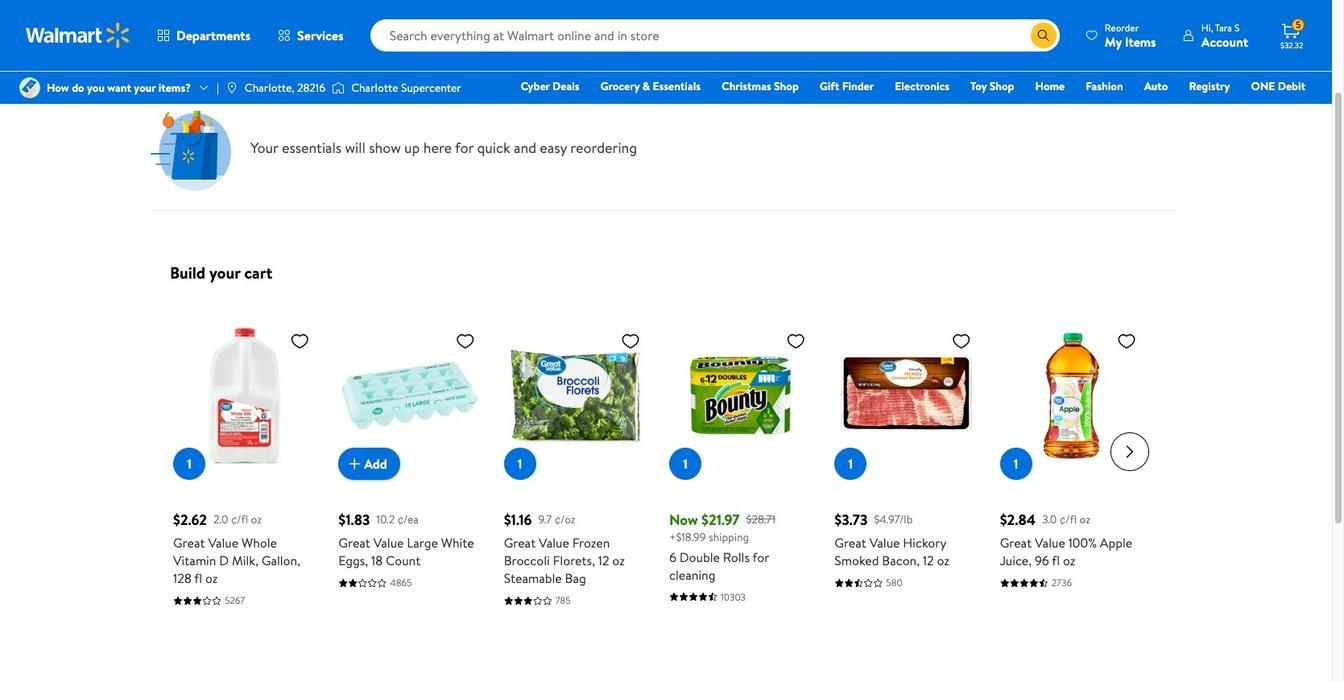 Task type: locate. For each thing, give the bounding box(es) containing it.
1 horizontal spatial  image
[[225, 81, 238, 94]]

how do you want your items?
[[47, 80, 191, 96]]

2 product group from the left
[[339, 292, 481, 607]]

1 1 button from the left
[[173, 448, 205, 480]]

1 button up $1.16
[[504, 448, 536, 480]]

 image
[[332, 80, 345, 96]]

1 horizontal spatial shop
[[990, 78, 1014, 94]]

count
[[386, 552, 421, 570]]

28216
[[297, 80, 325, 96]]

oz up 100%
[[1079, 511, 1090, 528]]

add
[[364, 455, 387, 473]]

juice,
[[1000, 552, 1032, 570]]

4 great from the left
[[835, 534, 866, 552]]

1 12 from the left
[[598, 552, 609, 570]]

christmas shop
[[722, 78, 799, 94]]

96
[[1035, 552, 1049, 570]]

2.0
[[213, 511, 228, 528]]

1 up $2.62
[[187, 455, 192, 473]]

value inside $2.62 2.0 ¢/fl oz great value whole vitamin d milk, gallon, 128 fl oz
[[208, 534, 239, 552]]

smoked
[[835, 552, 879, 570]]

here
[[423, 137, 452, 157]]

2 1 from the left
[[518, 455, 522, 473]]

shop right "toy" on the top
[[990, 78, 1014, 94]]

shipping
[[709, 529, 749, 545]]

quick
[[477, 137, 510, 157]]

product group containing $1.83
[[339, 292, 481, 607]]

my
[[1105, 33, 1122, 50]]

reorder up the fashion "link"
[[1105, 21, 1139, 34]]

$4.97/lb
[[874, 511, 913, 528]]

reorder inside reorder my items
[[1105, 21, 1139, 34]]

florets,
[[553, 552, 595, 570]]

great inside $2.62 2.0 ¢/fl oz great value whole vitamin d milk, gallon, 128 fl oz
[[173, 534, 205, 552]]

0 vertical spatial reorder
[[1105, 21, 1139, 34]]

oz left d
[[205, 570, 218, 587]]

 image for how do you want your items?
[[19, 77, 40, 98]]

1 up $2.84
[[1014, 455, 1018, 473]]

registry
[[1189, 78, 1230, 94]]

great down $1.83
[[339, 534, 370, 552]]

reorder up 'items?'
[[163, 41, 203, 57]]

your right want
[[134, 80, 156, 96]]

oz right bacon,
[[937, 552, 949, 570]]

1 button up $2.84
[[1000, 448, 1032, 480]]

1 vertical spatial for
[[753, 548, 769, 566]]

essentials
[[282, 137, 342, 157]]

1 horizontal spatial fl
[[1052, 552, 1060, 570]]

12 inside $1.16 9.7 ¢/oz great value frozen broccoli florets, 12 oz steamable bag
[[598, 552, 609, 570]]

reorder link
[[151, 30, 216, 68]]

walmart+ link
[[1250, 100, 1313, 118]]

¢/oz
[[554, 511, 575, 528]]

1 button for $2.84
[[1000, 448, 1032, 480]]

¢/ea
[[397, 511, 419, 528]]

broccoli
[[504, 552, 550, 570]]

1 vertical spatial your
[[209, 262, 240, 283]]

2 12 from the left
[[923, 552, 934, 570]]

for right here
[[455, 137, 474, 157]]

one
[[1251, 78, 1275, 94]]

add button
[[339, 448, 400, 480]]

1 horizontal spatial 12
[[923, 552, 934, 570]]

5 1 from the left
[[1014, 455, 1018, 473]]

0 horizontal spatial ¢/fl
[[231, 511, 248, 528]]

1 button for $3.73
[[835, 448, 867, 480]]

eggs,
[[339, 552, 368, 570]]

add to favorites list, great value frozen broccoli florets, 12 oz steamable bag image
[[621, 331, 640, 351]]

¢/fl
[[231, 511, 248, 528], [1060, 511, 1077, 528]]

0 horizontal spatial for
[[455, 137, 474, 157]]

$2.62 2.0 ¢/fl oz great value whole vitamin d milk, gallon, 128 fl oz
[[173, 510, 300, 587]]

¢/fl right the 2.0
[[231, 511, 248, 528]]

value down 3.0
[[1035, 534, 1065, 552]]

reorder for reorder
[[163, 41, 203, 57]]

1 product group from the left
[[173, 292, 316, 607]]

reordering
[[570, 137, 637, 157]]

1 up $1.16
[[518, 455, 522, 473]]

product group containing $3.73
[[835, 292, 977, 607]]

registry link
[[1182, 77, 1237, 95]]

now
[[669, 510, 698, 530]]

 image right |
[[225, 81, 238, 94]]

5 value from the left
[[1035, 534, 1065, 552]]

cyber deals
[[521, 78, 579, 94]]

add to favorites list, 6 double rolls for cleaning image
[[786, 331, 806, 351]]

$2.84 3.0 ¢/fl oz great value 100% apple juice, 96 fl oz
[[1000, 510, 1132, 570]]

electronics
[[895, 78, 950, 94]]

4 1 from the left
[[848, 455, 853, 473]]

1 button up now
[[669, 448, 701, 480]]

great inside $2.84 3.0 ¢/fl oz great value 100% apple juice, 96 fl oz
[[1000, 534, 1032, 552]]

account
[[1201, 33, 1248, 50]]

for
[[455, 137, 474, 157], [753, 548, 769, 566]]

value inside $1.16 9.7 ¢/oz great value frozen broccoli florets, 12 oz steamable bag
[[539, 534, 569, 552]]

3 1 from the left
[[683, 455, 688, 473]]

product group containing $2.62
[[173, 292, 316, 607]]

0 vertical spatial for
[[455, 137, 474, 157]]

2 1 button from the left
[[504, 448, 536, 480]]

great down $3.73
[[835, 534, 866, 552]]

value down "9.7"
[[539, 534, 569, 552]]

charlotte,
[[245, 80, 295, 96]]

registries link
[[263, 30, 337, 68]]

oz inside $1.16 9.7 ¢/oz great value frozen broccoli florets, 12 oz steamable bag
[[612, 552, 625, 570]]

value down 10.2
[[373, 534, 404, 552]]

1
[[187, 455, 192, 473], [518, 455, 522, 473], [683, 455, 688, 473], [848, 455, 853, 473], [1014, 455, 1018, 473]]

hi,
[[1201, 21, 1213, 34]]

2736
[[1051, 576, 1072, 590]]

¢/fl right 3.0
[[1060, 511, 1077, 528]]

fl inside $2.84 3.0 ¢/fl oz great value 100% apple juice, 96 fl oz
[[1052, 552, 1060, 570]]

great down $2.84
[[1000, 534, 1032, 552]]

up
[[404, 137, 420, 157]]

2 value from the left
[[373, 534, 404, 552]]

6 product group from the left
[[1000, 292, 1143, 607]]

 image
[[19, 77, 40, 98], [225, 81, 238, 94]]

0 horizontal spatial 12
[[598, 552, 609, 570]]

frozen
[[572, 534, 610, 552]]

shop right 'christmas'
[[774, 78, 799, 94]]

4 value from the left
[[870, 534, 900, 552]]

$3.73
[[835, 510, 868, 530]]

for right rolls
[[753, 548, 769, 566]]

128
[[173, 570, 191, 587]]

1 up $3.73
[[848, 455, 853, 473]]

2 great from the left
[[339, 534, 370, 552]]

easy
[[540, 137, 567, 157]]

0 vertical spatial your
[[134, 80, 156, 96]]

toy shop
[[971, 78, 1014, 94]]

4 product group from the left
[[669, 292, 812, 607]]

+$18.99
[[669, 529, 706, 545]]

0 horizontal spatial shop
[[774, 78, 799, 94]]

value down $4.97/lb
[[870, 534, 900, 552]]

100%
[[1068, 534, 1097, 552]]

1 for $2.62
[[187, 455, 192, 473]]

great inside '$1.83 10.2 ¢/ea great value large white eggs, 18 count'
[[339, 534, 370, 552]]

1 horizontal spatial for
[[753, 548, 769, 566]]

0 horizontal spatial your
[[134, 80, 156, 96]]

3 product group from the left
[[504, 292, 647, 607]]

1 1 from the left
[[187, 455, 192, 473]]

5 1 button from the left
[[1000, 448, 1032, 480]]

christmas
[[722, 78, 771, 94]]

12 right bacon,
[[923, 552, 934, 570]]

|
[[217, 80, 219, 96]]

your essentials will show up here for quick and easy reordering
[[250, 137, 637, 157]]

Walmart Site-Wide search field
[[370, 19, 1060, 52]]

1 great from the left
[[173, 534, 205, 552]]

large
[[407, 534, 438, 552]]

0 horizontal spatial fl
[[194, 570, 202, 587]]

¢/fl inside $2.62 2.0 ¢/fl oz great value whole vitamin d milk, gallon, 128 fl oz
[[231, 511, 248, 528]]

oz right frozen
[[612, 552, 625, 570]]

0 horizontal spatial  image
[[19, 77, 40, 98]]

1 horizontal spatial reorder
[[1105, 21, 1139, 34]]

1 up now
[[683, 455, 688, 473]]

departments
[[176, 27, 251, 44]]

 image left how
[[19, 77, 40, 98]]

auto link
[[1137, 77, 1175, 95]]

1 button up $3.73
[[835, 448, 867, 480]]

¢/fl inside $2.84 3.0 ¢/fl oz great value 100% apple juice, 96 fl oz
[[1060, 511, 1077, 528]]

white
[[441, 534, 474, 552]]

walmart+
[[1257, 101, 1305, 117]]

charlotte, 28216
[[245, 80, 325, 96]]

add to favorites list, great value whole vitamin d milk, gallon, 128 fl oz image
[[290, 331, 310, 351]]

1 shop from the left
[[774, 78, 799, 94]]

5 great from the left
[[1000, 534, 1032, 552]]

add to cart image
[[345, 454, 364, 474]]

$3.73 $4.97/lb great value hickory smoked bacon, 12 oz
[[835, 510, 949, 570]]

grocery & essentials
[[600, 78, 701, 94]]

search icon image
[[1037, 29, 1050, 42]]

value down the 2.0
[[208, 534, 239, 552]]

fl right '128'
[[194, 570, 202, 587]]

1 value from the left
[[208, 534, 239, 552]]

12 right florets,
[[598, 552, 609, 570]]

5 product group from the left
[[835, 292, 977, 607]]

finder
[[842, 78, 874, 94]]

2 ¢/fl from the left
[[1060, 511, 1077, 528]]

1 button for $2.62
[[173, 448, 205, 480]]

product group
[[173, 292, 316, 607], [339, 292, 481, 607], [504, 292, 647, 607], [669, 292, 812, 607], [835, 292, 977, 607], [1000, 292, 1143, 607]]

great down $1.16
[[504, 534, 536, 552]]

value inside $2.84 3.0 ¢/fl oz great value 100% apple juice, 96 fl oz
[[1035, 534, 1065, 552]]

d
[[219, 552, 229, 570]]

&
[[642, 78, 650, 94]]

value inside '$1.83 10.2 ¢/ea great value large white eggs, 18 count'
[[373, 534, 404, 552]]

2 shop from the left
[[990, 78, 1014, 94]]

1 button up $2.62
[[173, 448, 205, 480]]

fl right 96
[[1052, 552, 1060, 570]]

gift finder link
[[812, 77, 881, 95]]

great
[[173, 534, 205, 552], [339, 534, 370, 552], [504, 534, 536, 552], [835, 534, 866, 552], [1000, 534, 1032, 552]]

essentials
[[653, 78, 701, 94]]

1 ¢/fl from the left
[[231, 511, 248, 528]]

5 $32.32
[[1280, 18, 1303, 51]]

3 value from the left
[[539, 534, 569, 552]]

hickory
[[903, 534, 946, 552]]

$1.16
[[504, 510, 532, 530]]

1 horizontal spatial your
[[209, 262, 240, 283]]

value inside $3.73 $4.97/lb great value hickory smoked bacon, 12 oz
[[870, 534, 900, 552]]

¢/fl for $2.84
[[1060, 511, 1077, 528]]

3 great from the left
[[504, 534, 536, 552]]

your left cart
[[209, 262, 240, 283]]

1 vertical spatial reorder
[[163, 41, 203, 57]]

gallon,
[[261, 552, 300, 570]]

0 horizontal spatial reorder
[[163, 41, 203, 57]]

great down $2.62
[[173, 534, 205, 552]]

4 1 button from the left
[[835, 448, 867, 480]]

1 horizontal spatial ¢/fl
[[1060, 511, 1077, 528]]



Task type: vqa. For each thing, say whether or not it's contained in the screenshot.
"privacy & security"
no



Task type: describe. For each thing, give the bounding box(es) containing it.
great inside $1.16 9.7 ¢/oz great value frozen broccoli florets, 12 oz steamable bag
[[504, 534, 536, 552]]

lists link
[[216, 30, 263, 68]]

want
[[107, 80, 131, 96]]

fashion link
[[1079, 77, 1130, 95]]

items
[[1125, 33, 1156, 50]]

tara
[[1215, 21, 1232, 34]]

great value 100% apple juice, 96 fl oz image
[[1000, 325, 1143, 467]]

785
[[555, 594, 571, 607]]

apple
[[1100, 534, 1132, 552]]

cart
[[244, 262, 272, 283]]

how
[[47, 80, 69, 96]]

hi, tara s account
[[1201, 21, 1248, 50]]

1 button for $1.16
[[504, 448, 536, 480]]

charlotte
[[351, 80, 398, 96]]

great value large white eggs, 18 count image
[[339, 325, 481, 467]]

lists
[[229, 41, 251, 57]]

show
[[369, 137, 401, 157]]

will
[[345, 137, 366, 157]]

electronics link
[[888, 77, 957, 95]]

milk,
[[232, 552, 258, 570]]

gift finder
[[820, 78, 874, 94]]

walmart image
[[26, 23, 130, 48]]

charlotte supercenter
[[351, 80, 461, 96]]

whole
[[242, 534, 277, 552]]

add to favorites list, great value hickory smoked bacon, 12 oz image
[[952, 331, 971, 351]]

Search search field
[[370, 19, 1060, 52]]

grocery & essentials link
[[593, 77, 708, 95]]

double
[[679, 548, 720, 566]]

$2.84
[[1000, 510, 1036, 530]]

deals
[[553, 78, 579, 94]]

cyber deals link
[[513, 77, 587, 95]]

5
[[1296, 18, 1301, 32]]

registries
[[276, 41, 324, 57]]

build your cart
[[170, 262, 272, 283]]

3 1 button from the left
[[669, 448, 701, 480]]

3.0
[[1042, 511, 1057, 528]]

grocery
[[600, 78, 640, 94]]

add to favorites list, great value 100% apple juice, 96 fl oz image
[[1117, 331, 1136, 351]]

auto
[[1144, 78, 1168, 94]]

oz up whole
[[251, 511, 262, 528]]

shop for christmas shop
[[774, 78, 799, 94]]

12 inside $3.73 $4.97/lb great value hickory smoked bacon, 12 oz
[[923, 552, 934, 570]]

5267
[[225, 594, 245, 607]]

debit
[[1278, 78, 1305, 94]]

supercenter
[[401, 80, 461, 96]]

product group containing now $21.97
[[669, 292, 812, 607]]

cleaning
[[669, 566, 715, 584]]

$32.32
[[1280, 39, 1303, 51]]

vitamin
[[173, 552, 216, 570]]

next slide for product carousel list image
[[1111, 432, 1149, 471]]

1 for $1.16
[[518, 455, 522, 473]]

bag
[[565, 570, 586, 587]]

home link
[[1028, 77, 1072, 95]]

product group containing $2.84
[[1000, 292, 1143, 607]]

home
[[1035, 78, 1065, 94]]

steamable
[[504, 570, 562, 587]]

580
[[886, 576, 903, 590]]

great value whole vitamin d milk, gallon, 128 fl oz image
[[173, 325, 316, 467]]

departments button
[[143, 16, 264, 55]]

great value hickory smoked bacon, 12 oz image
[[835, 325, 977, 467]]

¢/fl for $2.62
[[231, 511, 248, 528]]

$21.97
[[702, 510, 740, 530]]

 image for charlotte, 28216
[[225, 81, 238, 94]]

services
[[297, 27, 344, 44]]

build
[[170, 262, 205, 283]]

6 double rolls for cleaning image
[[669, 325, 812, 467]]

bacon,
[[882, 552, 920, 570]]

6
[[669, 548, 676, 566]]

oz up 2736
[[1063, 552, 1075, 570]]

1 for $3.73
[[848, 455, 853, 473]]

add to favorites list, great value large white eggs, 18 count image
[[456, 331, 475, 351]]

one debit walmart+
[[1251, 78, 1305, 117]]

and
[[514, 137, 536, 157]]

reorder for reorder my items
[[1105, 21, 1139, 34]]

great inside $3.73 $4.97/lb great value hickory smoked bacon, 12 oz
[[835, 534, 866, 552]]

$1.83
[[339, 510, 370, 530]]

fl inside $2.62 2.0 ¢/fl oz great value whole vitamin d milk, gallon, 128 fl oz
[[194, 570, 202, 587]]

fashion
[[1086, 78, 1123, 94]]

9.7
[[538, 511, 552, 528]]

$28.71
[[746, 511, 776, 528]]

for inside "now $21.97 $28.71 +$18.99 shipping 6 double rolls for cleaning"
[[753, 548, 769, 566]]

christmas shop link
[[714, 77, 806, 95]]

now $21.97 $28.71 +$18.99 shipping 6 double rolls for cleaning
[[669, 510, 776, 584]]

s
[[1234, 21, 1240, 34]]

18
[[371, 552, 383, 570]]

10303
[[721, 590, 746, 604]]

items?
[[158, 80, 191, 96]]

oz inside $3.73 $4.97/lb great value hickory smoked bacon, 12 oz
[[937, 552, 949, 570]]

gift
[[820, 78, 839, 94]]

10.2
[[376, 511, 395, 528]]

do
[[72, 80, 84, 96]]

rolls
[[723, 548, 750, 566]]

one debit link
[[1244, 77, 1313, 95]]

product group containing $1.16
[[504, 292, 647, 607]]

sign out image
[[151, 110, 231, 191]]

4865
[[390, 576, 412, 590]]

shop for toy shop
[[990, 78, 1014, 94]]

1 for $2.84
[[1014, 455, 1018, 473]]

great value frozen broccoli florets, 12 oz steamable bag image
[[504, 325, 647, 467]]

cyber
[[521, 78, 550, 94]]



